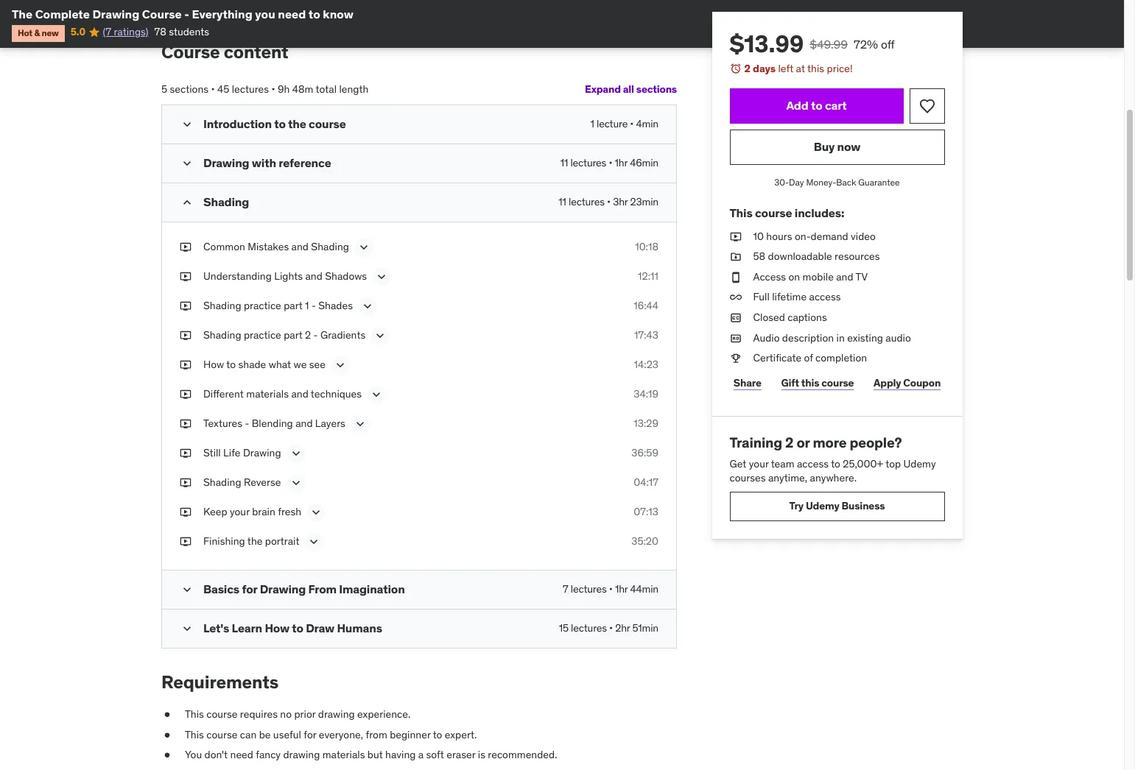 Task type: describe. For each thing, give the bounding box(es) containing it.
a
[[418, 749, 424, 762]]

44min
[[630, 582, 659, 596]]

layers
[[315, 417, 345, 430]]

25,000+
[[843, 457, 884, 470]]

this for this course includes:
[[730, 206, 753, 221]]

and left layers at the bottom left
[[296, 417, 313, 430]]

lights
[[274, 269, 303, 283]]

to inside button
[[812, 98, 823, 113]]

shading up the shadows on the top left of the page
[[311, 240, 349, 253]]

show lecture description image for how to shade what we see
[[333, 358, 348, 372]]

from
[[308, 582, 337, 596]]

5 sections • 45 lectures • 9h 48m total length
[[161, 82, 369, 96]]

drawing left with
[[203, 155, 249, 170]]

0 vertical spatial course
[[142, 7, 182, 21]]

0 horizontal spatial sections
[[170, 82, 209, 96]]

common mistakes and shading
[[203, 240, 349, 253]]

show lecture description image for still life drawing
[[288, 446, 303, 461]]

everyone,
[[319, 729, 363, 742]]

cart
[[825, 98, 847, 113]]

price!
[[827, 62, 853, 75]]

closed
[[754, 311, 786, 324]]

• for drawing with reference
[[609, 156, 613, 169]]

business
[[842, 500, 886, 513]]

• for basics for drawing from imagination
[[609, 582, 613, 596]]

- for 1
[[312, 299, 316, 312]]

and for shading
[[291, 240, 309, 253]]

let's
[[203, 621, 229, 635]]

let's learn how to draw humans
[[203, 621, 382, 635]]

show lecture description image for shading reverse
[[288, 476, 303, 490]]

keep your brain fresh
[[203, 505, 301, 518]]

life
[[223, 446, 241, 459]]

lectures right 45
[[232, 82, 269, 96]]

shading for shading reverse
[[203, 476, 241, 489]]

anytime,
[[769, 472, 808, 485]]

2hr
[[615, 621, 630, 635]]

training 2 or more people? get your team access to 25,000+ top udemy courses anytime, anywhere.
[[730, 434, 937, 485]]

this inside gift this course link
[[802, 377, 820, 390]]

• left 9h 48m
[[272, 82, 275, 96]]

small image
[[180, 117, 195, 132]]

shading practice part 1 - shades
[[203, 299, 353, 312]]

1 vertical spatial need
[[230, 749, 253, 762]]

shading for shading
[[203, 194, 249, 209]]

coupon
[[904, 377, 941, 390]]

0 horizontal spatial the
[[247, 535, 263, 548]]

$13.99
[[730, 29, 804, 59]]

try udemy business
[[790, 500, 886, 513]]

2 inside training 2 or more people? get your team access to 25,000+ top udemy courses anytime, anywhere.
[[786, 434, 794, 451]]

to left the shade
[[226, 358, 236, 371]]

this course includes:
[[730, 206, 845, 221]]

hot & new
[[18, 28, 59, 39]]

1 vertical spatial drawing
[[283, 749, 320, 762]]

reference
[[279, 155, 331, 170]]

small image for basics for drawing from imagination
[[180, 582, 195, 597]]

part for 1
[[284, 299, 303, 312]]

expand
[[585, 83, 621, 96]]

try
[[790, 500, 804, 513]]

78
[[154, 25, 166, 39]]

part for 2
[[284, 328, 303, 341]]

4min
[[636, 117, 659, 130]]

mistakes
[[248, 240, 289, 253]]

gift this course link
[[778, 369, 858, 398]]

gift
[[782, 377, 800, 390]]

or
[[797, 434, 810, 451]]

small image for let's learn how to draw humans
[[180, 621, 195, 636]]

training
[[730, 434, 783, 451]]

you don't need fancy drawing materials but having a soft eraser is recommended.
[[185, 749, 557, 762]]

finishing the portrait
[[203, 535, 299, 548]]

guarantee
[[859, 177, 900, 188]]

hot
[[18, 28, 32, 39]]

full lifetime access
[[754, 291, 841, 304]]

requires
[[240, 708, 278, 721]]

how to shade what we see
[[203, 358, 326, 371]]

prior
[[294, 708, 316, 721]]

share button
[[730, 369, 766, 398]]

shading for shading practice part 2 - gradients
[[203, 328, 241, 341]]

0 vertical spatial the
[[288, 116, 306, 131]]

includes:
[[795, 206, 845, 221]]

1 vertical spatial your
[[230, 505, 250, 518]]

5.0
[[71, 25, 85, 39]]

1 vertical spatial materials
[[322, 749, 365, 762]]

gradients
[[320, 328, 366, 341]]

course down total
[[309, 116, 346, 131]]

1hr for drawing with reference
[[615, 156, 628, 169]]

understanding
[[203, 269, 272, 283]]

we
[[294, 358, 307, 371]]

15 lectures • 2hr 51min
[[559, 621, 659, 635]]

1 lecture • 4min
[[591, 117, 659, 130]]

textures - blending and layers
[[203, 417, 345, 430]]

of
[[805, 352, 814, 365]]

• for introduction to the course
[[630, 117, 634, 130]]

can
[[240, 729, 257, 742]]

students
[[169, 25, 209, 39]]

course for this course requires no prior drawing experience.
[[206, 708, 238, 721]]

0 horizontal spatial 2
[[305, 328, 311, 341]]

and for shadows
[[305, 269, 323, 283]]

this for this course can be useful for everyone, from beginner to expert.
[[185, 729, 204, 742]]

understanding lights and shadows
[[203, 269, 367, 283]]

ratings)
[[114, 25, 149, 39]]

0 horizontal spatial udemy
[[806, 500, 840, 513]]

add to cart button
[[730, 88, 904, 123]]

certificate
[[754, 352, 802, 365]]

you
[[185, 749, 202, 762]]

imagination
[[339, 582, 405, 596]]

0 vertical spatial 1
[[591, 117, 594, 130]]

course content
[[161, 40, 288, 63]]

with
[[252, 155, 276, 170]]

1hr for basics for drawing from imagination
[[615, 582, 628, 596]]

show lecture description image for common mistakes and shading
[[357, 240, 371, 255]]

different materials and techniques
[[203, 387, 362, 400]]

- right textures
[[245, 417, 249, 430]]

audio description in existing audio
[[754, 331, 912, 344]]

basics for drawing from imagination
[[203, 582, 405, 596]]

back
[[837, 177, 857, 188]]

left
[[779, 62, 794, 75]]

access
[[754, 270, 787, 283]]

show lecture description image for finishing the portrait
[[307, 535, 322, 549]]

draw
[[306, 621, 335, 635]]

30-
[[775, 177, 790, 188]]

full
[[754, 291, 770, 304]]

3hr
[[613, 195, 628, 208]]

0 horizontal spatial how
[[203, 358, 224, 371]]

0 vertical spatial drawing
[[318, 708, 355, 721]]

different
[[203, 387, 244, 400]]

reverse
[[244, 476, 281, 489]]

the complete drawing course - everything you need to know
[[12, 7, 354, 21]]

wishlist image
[[919, 97, 936, 115]]

0 vertical spatial access
[[810, 291, 841, 304]]

11 for shading
[[559, 195, 566, 208]]



Task type: vqa. For each thing, say whether or not it's contained in the screenshot.


Task type: locate. For each thing, give the bounding box(es) containing it.
1 vertical spatial practice
[[244, 328, 281, 341]]

course down students
[[161, 40, 220, 63]]

at
[[796, 62, 806, 75]]

0 horizontal spatial need
[[230, 749, 253, 762]]

show lecture description image for shading practice part 2 - gradients
[[373, 328, 388, 343]]

course for this course can be useful for everyone, from beginner to expert.
[[206, 729, 238, 742]]

show lecture description image right layers at the bottom left
[[353, 417, 368, 431]]

0 horizontal spatial your
[[230, 505, 250, 518]]

apply coupon button
[[870, 369, 945, 398]]

recommended.
[[488, 749, 557, 762]]

alarm image
[[730, 63, 742, 74]]

udemy right top in the right bottom of the page
[[904, 457, 937, 470]]

and for techniques
[[291, 387, 309, 400]]

0 horizontal spatial 1
[[305, 299, 309, 312]]

• left 3hr
[[607, 195, 611, 208]]

to left "know"
[[309, 7, 320, 21]]

• left 4min
[[630, 117, 634, 130]]

1 1hr from the top
[[615, 156, 628, 169]]

0 vertical spatial part
[[284, 299, 303, 312]]

(7
[[103, 25, 111, 39]]

0 horizontal spatial materials
[[246, 387, 289, 400]]

1 vertical spatial part
[[284, 328, 303, 341]]

1 practice from the top
[[244, 299, 281, 312]]

35:20
[[632, 535, 659, 548]]

basics
[[203, 582, 239, 596]]

to down 5 sections • 45 lectures • 9h 48m total length
[[274, 116, 286, 131]]

0 vertical spatial your
[[749, 457, 769, 470]]

practice
[[244, 299, 281, 312], [244, 328, 281, 341]]

• left 46min
[[609, 156, 613, 169]]

1 horizontal spatial your
[[749, 457, 769, 470]]

captions
[[788, 311, 828, 324]]

1 horizontal spatial for
[[304, 729, 316, 742]]

your left brain
[[230, 505, 250, 518]]

need right you
[[278, 7, 306, 21]]

video
[[851, 230, 876, 243]]

and left tv
[[837, 270, 854, 283]]

you
[[255, 7, 275, 21]]

day
[[789, 177, 805, 188]]

1 horizontal spatial sections
[[636, 83, 677, 96]]

how up 'different'
[[203, 358, 224, 371]]

- up students
[[184, 7, 189, 21]]

0 vertical spatial 1hr
[[615, 156, 628, 169]]

still life drawing
[[203, 446, 281, 459]]

17:43
[[634, 328, 659, 341]]

show lecture description image for keep your brain fresh
[[309, 505, 324, 520]]

to left cart
[[812, 98, 823, 113]]

be
[[259, 729, 271, 742]]

1 vertical spatial the
[[247, 535, 263, 548]]

content
[[224, 40, 288, 63]]

3 small image from the top
[[180, 582, 195, 597]]

lectures up 11 lectures • 3hr 23min
[[571, 156, 607, 169]]

drawing for complete
[[92, 7, 139, 21]]

access inside training 2 or more people? get your team access to 25,000+ top udemy courses anytime, anywhere.
[[797, 457, 829, 470]]

lectures for let's learn how to draw humans
[[571, 621, 607, 635]]

1 vertical spatial for
[[304, 729, 316, 742]]

• for shading
[[607, 195, 611, 208]]

0 vertical spatial this
[[730, 206, 753, 221]]

1 vertical spatial course
[[161, 40, 220, 63]]

lectures for basics for drawing from imagination
[[571, 582, 607, 596]]

1 vertical spatial how
[[265, 621, 290, 635]]

show lecture description image
[[374, 269, 389, 284], [360, 299, 375, 313], [373, 328, 388, 343], [333, 358, 348, 372], [353, 417, 368, 431], [288, 476, 303, 490]]

lectures left 3hr
[[569, 195, 605, 208]]

course up 78
[[142, 7, 182, 21]]

1 vertical spatial 1
[[305, 299, 309, 312]]

0 vertical spatial this
[[808, 62, 825, 75]]

how right learn
[[265, 621, 290, 635]]

drawing down useful
[[283, 749, 320, 762]]

0 vertical spatial for
[[242, 582, 257, 596]]

to left draw
[[292, 621, 303, 635]]

show lecture description image right see
[[333, 358, 348, 372]]

this course requires no prior drawing experience.
[[185, 708, 411, 721]]

- left shades
[[312, 299, 316, 312]]

14:23
[[634, 358, 659, 371]]

shading for shading practice part 1 - shades
[[203, 299, 241, 312]]

- left gradients
[[314, 328, 318, 341]]

drawing up everyone,
[[318, 708, 355, 721]]

udemy right 'try'
[[806, 500, 840, 513]]

0 vertical spatial 2
[[745, 62, 751, 75]]

show lecture description image for different materials and techniques
[[369, 387, 384, 402]]

1 vertical spatial this
[[802, 377, 820, 390]]

money-
[[807, 177, 837, 188]]

to inside training 2 or more people? get your team access to 25,000+ top udemy courses anytime, anywhere.
[[832, 457, 841, 470]]

xsmall image
[[730, 230, 742, 244], [180, 269, 192, 284], [730, 270, 742, 285], [180, 358, 192, 372], [180, 387, 192, 402], [180, 446, 192, 461], [180, 476, 192, 490], [180, 505, 192, 519], [161, 708, 173, 723], [161, 729, 173, 743]]

drawing up reverse
[[243, 446, 281, 459]]

apply coupon
[[874, 377, 941, 390]]

course down requirements
[[206, 708, 238, 721]]

practice for 1
[[244, 299, 281, 312]]

blending
[[252, 417, 293, 430]]

drawing for life
[[243, 446, 281, 459]]

show lecture description image right the fresh
[[309, 505, 324, 520]]

need
[[278, 7, 306, 21], [230, 749, 253, 762]]

mobile
[[803, 270, 834, 283]]

1 horizontal spatial the
[[288, 116, 306, 131]]

materials down how to shade what we see
[[246, 387, 289, 400]]

shading up the shade
[[203, 328, 241, 341]]

1 left lecture
[[591, 117, 594, 130]]

2 part from the top
[[284, 328, 303, 341]]

off
[[881, 37, 895, 52]]

techniques
[[311, 387, 362, 400]]

the down 9h 48m
[[288, 116, 306, 131]]

humans
[[337, 621, 382, 635]]

1 horizontal spatial 2
[[745, 62, 751, 75]]

expand all sections
[[585, 83, 677, 96]]

your
[[749, 457, 769, 470], [230, 505, 250, 518]]

requirements
[[161, 671, 279, 694]]

need down can
[[230, 749, 253, 762]]

0 vertical spatial need
[[278, 7, 306, 21]]

show lecture description image right gradients
[[373, 328, 388, 343]]

2 1hr from the top
[[615, 582, 628, 596]]

shading up common
[[203, 194, 249, 209]]

access on mobile and tv
[[754, 270, 868, 283]]

show lecture description image for textures - blending and layers
[[353, 417, 368, 431]]

courses
[[730, 472, 766, 485]]

show lecture description image right techniques
[[369, 387, 384, 402]]

58 downloadable resources
[[754, 250, 881, 263]]

0 vertical spatial materials
[[246, 387, 289, 400]]

your up courses
[[749, 457, 769, 470]]

gift this course
[[782, 377, 855, 390]]

course for this course includes:
[[755, 206, 793, 221]]

show lecture description image up the fresh
[[288, 476, 303, 490]]

days
[[753, 62, 776, 75]]

lectures
[[232, 82, 269, 96], [571, 156, 607, 169], [569, 195, 605, 208], [571, 582, 607, 596], [571, 621, 607, 635]]

try udemy business link
[[730, 492, 945, 521]]

1 horizontal spatial how
[[265, 621, 290, 635]]

small image for drawing with reference
[[180, 156, 195, 171]]

team
[[772, 457, 795, 470]]

certificate of completion
[[754, 352, 868, 365]]

shade
[[238, 358, 266, 371]]

show lecture description image up the shadows on the top left of the page
[[357, 240, 371, 255]]

xsmall image
[[180, 240, 192, 254], [730, 250, 742, 264], [730, 291, 742, 305], [180, 299, 192, 313], [730, 311, 742, 325], [180, 328, 192, 343], [730, 331, 742, 346], [730, 352, 742, 366], [180, 417, 192, 431], [180, 535, 192, 549], [161, 749, 173, 763]]

and up lights
[[291, 240, 309, 253]]

add
[[787, 98, 809, 113]]

shading practice part 2 - gradients
[[203, 328, 366, 341]]

shading down understanding
[[203, 299, 241, 312]]

sections right all on the right of page
[[636, 83, 677, 96]]

practice up shading practice part 2 - gradients
[[244, 299, 281, 312]]

small image
[[180, 156, 195, 171], [180, 195, 195, 210], [180, 582, 195, 597], [180, 621, 195, 636]]

12:11
[[638, 269, 659, 283]]

access down mobile
[[810, 291, 841, 304]]

for right basics
[[242, 582, 257, 596]]

shades
[[318, 299, 353, 312]]

1 part from the top
[[284, 299, 303, 312]]

eraser
[[447, 749, 476, 762]]

11 lectures • 1hr 46min
[[560, 156, 659, 169]]

show lecture description image for shading practice part 1 - shades
[[360, 299, 375, 313]]

1 small image from the top
[[180, 156, 195, 171]]

practice up how to shade what we see
[[244, 328, 281, 341]]

for down the prior
[[304, 729, 316, 742]]

part
[[284, 299, 303, 312], [284, 328, 303, 341]]

• left 2hr
[[609, 621, 613, 635]]

drawing left from
[[260, 582, 306, 596]]

all
[[623, 83, 634, 96]]

• for let's learn how to draw humans
[[609, 621, 613, 635]]

closed captions
[[754, 311, 828, 324]]

1 horizontal spatial 1
[[591, 117, 594, 130]]

(7 ratings)
[[103, 25, 149, 39]]

expert.
[[445, 729, 477, 742]]

1 left shades
[[305, 299, 309, 312]]

show lecture description image right the shadows on the top left of the page
[[374, 269, 389, 284]]

lectures for shading
[[569, 195, 605, 208]]

1 vertical spatial access
[[797, 457, 829, 470]]

1 vertical spatial 1hr
[[615, 582, 628, 596]]

access down the or
[[797, 457, 829, 470]]

10:18
[[635, 240, 659, 253]]

course down completion
[[822, 377, 855, 390]]

show lecture description image
[[357, 240, 371, 255], [369, 387, 384, 402], [288, 446, 303, 461], [309, 505, 324, 520], [307, 535, 322, 549]]

introduction
[[203, 116, 272, 131]]

1hr left 44min
[[615, 582, 628, 596]]

11 for drawing with reference
[[560, 156, 568, 169]]

sections right 5
[[170, 82, 209, 96]]

1 horizontal spatial need
[[278, 7, 306, 21]]

to up anywhere.
[[832, 457, 841, 470]]

common
[[203, 240, 245, 253]]

your inside training 2 or more people? get your team access to 25,000+ top udemy courses anytime, anywhere.
[[749, 457, 769, 470]]

materials down everyone,
[[322, 749, 365, 762]]

2 left the or
[[786, 434, 794, 451]]

2 practice from the top
[[244, 328, 281, 341]]

no
[[280, 708, 292, 721]]

1 vertical spatial udemy
[[806, 500, 840, 513]]

part down lights
[[284, 299, 303, 312]]

udemy inside training 2 or more people? get your team access to 25,000+ top udemy courses anytime, anywhere.
[[904, 457, 937, 470]]

lectures for drawing with reference
[[571, 156, 607, 169]]

2 vertical spatial 2
[[786, 434, 794, 451]]

58
[[754, 250, 766, 263]]

11 lectures • 3hr 23min
[[559, 195, 659, 208]]

1 vertical spatial 11
[[559, 195, 566, 208]]

show lecture description image right "portrait" at the bottom left
[[307, 535, 322, 549]]

buy now button
[[730, 129, 945, 165]]

1 vertical spatial 2
[[305, 328, 311, 341]]

5
[[161, 82, 167, 96]]

how
[[203, 358, 224, 371], [265, 621, 290, 635]]

11 up 11 lectures • 3hr 23min
[[560, 156, 568, 169]]

72%
[[854, 37, 879, 52]]

0 vertical spatial how
[[203, 358, 224, 371]]

- for course
[[184, 7, 189, 21]]

0 vertical spatial udemy
[[904, 457, 937, 470]]

show lecture description image down textures - blending and layers
[[288, 446, 303, 461]]

1 horizontal spatial materials
[[322, 749, 365, 762]]

2 small image from the top
[[180, 195, 195, 210]]

2 days left at this price!
[[745, 62, 853, 75]]

course up 'don't'
[[206, 729, 238, 742]]

the left "portrait" at the bottom left
[[247, 535, 263, 548]]

everything
[[192, 7, 253, 21]]

11 left 3hr
[[559, 195, 566, 208]]

shading up keep
[[203, 476, 241, 489]]

and down we
[[291, 387, 309, 400]]

04:17
[[634, 476, 659, 489]]

10 hours on-demand video
[[754, 230, 876, 243]]

access
[[810, 291, 841, 304], [797, 457, 829, 470]]

show lecture description image for understanding lights and shadows
[[374, 269, 389, 284]]

drawing up (7
[[92, 7, 139, 21]]

course
[[142, 7, 182, 21], [161, 40, 220, 63]]

know
[[323, 7, 354, 21]]

soft
[[426, 749, 444, 762]]

practice for 2
[[244, 328, 281, 341]]

0 vertical spatial practice
[[244, 299, 281, 312]]

2 horizontal spatial 2
[[786, 434, 794, 451]]

2 right alarm image
[[745, 62, 751, 75]]

07:13
[[634, 505, 659, 518]]

0 vertical spatial 11
[[560, 156, 568, 169]]

add to cart
[[787, 98, 847, 113]]

course up hours
[[755, 206, 793, 221]]

part up we
[[284, 328, 303, 341]]

this right at
[[808, 62, 825, 75]]

on-
[[795, 230, 811, 243]]

sections inside expand all sections dropdown button
[[636, 83, 677, 96]]

new
[[42, 28, 59, 39]]

$13.99 $49.99 72% off
[[730, 29, 895, 59]]

don't
[[204, 749, 228, 762]]

10
[[754, 230, 764, 243]]

beginner
[[390, 729, 431, 742]]

expand all sections button
[[585, 75, 677, 104]]

0 horizontal spatial for
[[242, 582, 257, 596]]

- for 2
[[314, 328, 318, 341]]

1 horizontal spatial udemy
[[904, 457, 937, 470]]

and right lights
[[305, 269, 323, 283]]

4 small image from the top
[[180, 621, 195, 636]]

small image for shading
[[180, 195, 195, 210]]

more
[[813, 434, 847, 451]]

• left 45
[[211, 82, 215, 96]]

• left 44min
[[609, 582, 613, 596]]

1 vertical spatial this
[[185, 708, 204, 721]]

this right gift
[[802, 377, 820, 390]]

the
[[12, 7, 32, 21]]

this course can be useful for everyone, from beginner to expert.
[[185, 729, 477, 742]]

this for this course requires no prior drawing experience.
[[185, 708, 204, 721]]

36:59
[[632, 446, 659, 459]]

drawing for for
[[260, 582, 306, 596]]

show lecture description image right shades
[[360, 299, 375, 313]]

lectures right '15' in the bottom of the page
[[571, 621, 607, 635]]

2 vertical spatial this
[[185, 729, 204, 742]]

to up the soft
[[433, 729, 442, 742]]

2 up we
[[305, 328, 311, 341]]

portrait
[[265, 535, 299, 548]]

lectures right 7
[[571, 582, 607, 596]]

1hr left 46min
[[615, 156, 628, 169]]



